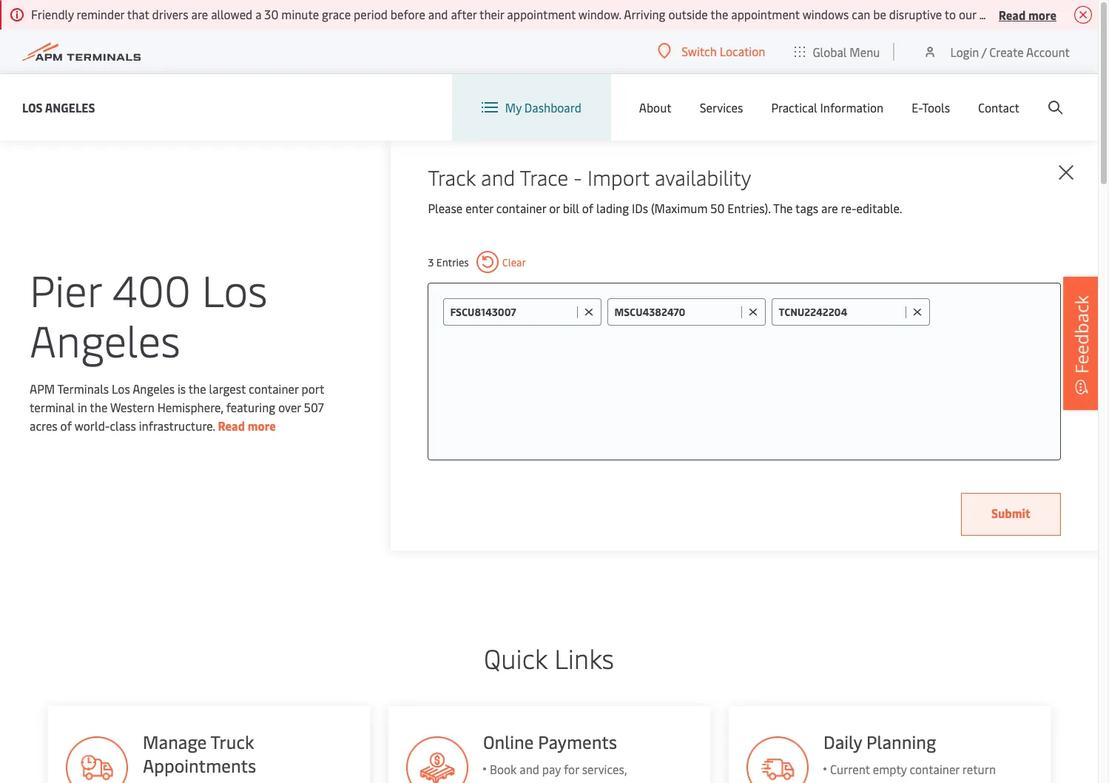 Task type: vqa. For each thing, say whether or not it's contained in the screenshot.
ACCOUNT
yes



Task type: describe. For each thing, give the bounding box(es) containing it.
lading
[[597, 200, 629, 216]]

submit button
[[962, 493, 1062, 536]]

manage truck appointments
[[142, 730, 256, 777]]

editable.
[[857, 200, 903, 216]]

is
[[178, 380, 186, 396]]

featuring
[[226, 399, 276, 415]]

about button
[[639, 74, 672, 141]]

services
[[700, 99, 744, 115]]

charges
[[568, 780, 609, 783]]

empty
[[873, 761, 907, 777]]

0 horizontal spatial availability
[[655, 163, 752, 191]]

payments
[[538, 730, 617, 754]]

1 entered id text field from the left
[[450, 305, 574, 319]]

services,
[[582, 761, 627, 777]]

online
[[483, 730, 534, 754]]

largest
[[209, 380, 246, 396]]

3 entered id text field from the left
[[779, 305, 903, 319]]

1 horizontal spatial the
[[189, 380, 206, 396]]

my dashboard button
[[482, 74, 582, 141]]

global
[[813, 43, 847, 60]]

50
[[711, 200, 725, 216]]

daily planning current empty container return availability by shipping line
[[824, 730, 996, 783]]

1 vertical spatial the
[[90, 399, 108, 415]]

login
[[951, 43, 980, 60]]

infrastructure.
[[139, 417, 215, 433]]

read more link
[[218, 417, 276, 433]]

400
[[112, 259, 191, 318]]

feedback
[[1070, 295, 1094, 374]]

create
[[990, 43, 1024, 60]]

over
[[278, 399, 301, 415]]

availability inside daily planning current empty container return availability by shipping line
[[830, 780, 887, 783]]

are
[[822, 200, 839, 216]]

track and trace - import availability
[[428, 163, 752, 191]]

by
[[890, 780, 903, 783]]

-
[[574, 163, 583, 191]]

line
[[953, 780, 972, 783]]

practical information button
[[772, 74, 884, 141]]

port
[[302, 380, 324, 396]]

contact
[[979, 99, 1020, 115]]

0 vertical spatial angeles
[[45, 99, 95, 115]]

current
[[830, 761, 870, 777]]

3 entries
[[428, 255, 469, 269]]

information
[[821, 99, 884, 115]]

read more for read more link
[[218, 417, 276, 433]]

quick links
[[484, 640, 614, 676]]

track
[[428, 163, 476, 191]]

global menu
[[813, 43, 881, 60]]

location
[[720, 43, 766, 59]]

3
[[428, 255, 434, 269]]

los for apm terminals los angeles is the largest container port terminal in the western hemisphere, featuring over 507 acres of world-class infrastructure.
[[112, 380, 130, 396]]

dashboard
[[525, 99, 582, 115]]

close alert image
[[1075, 6, 1093, 24]]

daily
[[824, 730, 862, 754]]

appointments
[[142, 754, 256, 777]]

la secondary image
[[44, 377, 303, 599]]

1 horizontal spatial container
[[497, 200, 547, 216]]

ids
[[632, 200, 649, 216]]

menu
[[850, 43, 881, 60]]

(maximum
[[651, 200, 708, 216]]

angeles for terminals
[[133, 380, 175, 396]]

acres
[[30, 417, 58, 433]]

read for read more button
[[999, 6, 1026, 23]]

login / create account link
[[923, 30, 1070, 73]]

account
[[1027, 43, 1070, 60]]

apm terminals los angeles is the largest container port terminal in the western hemisphere, featuring over 507 acres of world-class infrastructure.
[[30, 380, 324, 433]]

tariffs - 131 image
[[406, 737, 468, 783]]

tools
[[923, 99, 951, 115]]

container inside apm terminals los angeles is the largest container port terminal in the western hemisphere, featuring over 507 acres of world-class infrastructure.
[[249, 380, 299, 396]]

pier
[[30, 259, 101, 318]]

manage
[[142, 730, 206, 754]]

more for read more link
[[248, 417, 276, 433]]

1 horizontal spatial of
[[582, 200, 594, 216]]

import
[[588, 163, 650, 191]]

my dashboard
[[505, 99, 582, 115]]

/
[[982, 43, 987, 60]]

tags
[[796, 200, 819, 216]]

western
[[110, 399, 155, 415]]

re-
[[841, 200, 857, 216]]

apm
[[30, 380, 55, 396]]

my
[[505, 99, 522, 115]]

read more for read more button
[[999, 6, 1057, 23]]



Task type: locate. For each thing, give the bounding box(es) containing it.
0 vertical spatial los
[[22, 99, 43, 115]]

more down featuring
[[248, 417, 276, 433]]

the right in
[[90, 399, 108, 415]]

read up the login / create account
[[999, 6, 1026, 23]]

0 vertical spatial the
[[189, 380, 206, 396]]

global menu button
[[781, 29, 895, 74]]

switch
[[682, 43, 717, 59]]

read
[[999, 6, 1026, 23], [218, 417, 245, 433]]

practical
[[772, 99, 818, 115]]

2 entered id text field from the left
[[615, 305, 738, 319]]

los inside pier 400 los angeles
[[202, 259, 268, 318]]

please enter container or bill of lading ids (maximum 50 entries). the tags are re-editable.
[[428, 200, 903, 216]]

1 vertical spatial of
[[60, 417, 72, 433]]

more up account on the top of the page
[[1029, 6, 1057, 23]]

2 vertical spatial angeles
[[133, 380, 175, 396]]

container up over
[[249, 380, 299, 396]]

read more button
[[999, 5, 1057, 24]]

and up the import/export
[[519, 761, 539, 777]]

manager truck appointments - 53 image
[[65, 737, 127, 783]]

availability up 50
[[655, 163, 752, 191]]

1 horizontal spatial availability
[[830, 780, 887, 783]]

pay
[[542, 761, 561, 777]]

entries).
[[728, 200, 771, 216]]

availability
[[655, 163, 752, 191], [830, 780, 887, 783]]

and
[[481, 163, 516, 191], [519, 761, 539, 777]]

los
[[22, 99, 43, 115], [202, 259, 268, 318], [112, 380, 130, 396]]

of right 'acres'
[[60, 417, 72, 433]]

bill
[[563, 200, 580, 216]]

book
[[490, 761, 516, 777]]

terminals
[[57, 380, 109, 396]]

0 horizontal spatial more
[[248, 417, 276, 433]]

e-
[[912, 99, 923, 115]]

hemisphere,
[[157, 399, 223, 415]]

0 vertical spatial of
[[582, 200, 594, 216]]

angeles inside apm terminals los angeles is the largest container port terminal in the western hemisphere, featuring over 507 acres of world-class infrastructure.
[[133, 380, 175, 396]]

about
[[639, 99, 672, 115]]

login / create account
[[951, 43, 1070, 60]]

for
[[564, 761, 579, 777]]

return
[[963, 761, 996, 777]]

angeles for 400
[[30, 310, 180, 368]]

0 horizontal spatial of
[[60, 417, 72, 433]]

angeles inside pier 400 los angeles
[[30, 310, 180, 368]]

1 horizontal spatial entered id text field
[[615, 305, 738, 319]]

Entered ID text field
[[450, 305, 574, 319], [615, 305, 738, 319], [779, 305, 903, 319]]

submit
[[992, 505, 1031, 521]]

1 vertical spatial read more
[[218, 417, 276, 433]]

and up enter
[[481, 163, 516, 191]]

0 vertical spatial and
[[481, 163, 516, 191]]

1 vertical spatial and
[[519, 761, 539, 777]]

0 horizontal spatial the
[[90, 399, 108, 415]]

the
[[189, 380, 206, 396], [90, 399, 108, 415]]

1 horizontal spatial and
[[519, 761, 539, 777]]

of right bill
[[582, 200, 594, 216]]

0 horizontal spatial and
[[481, 163, 516, 191]]

more inside button
[[1029, 6, 1057, 23]]

1 vertical spatial read
[[218, 417, 245, 433]]

planning
[[867, 730, 936, 754]]

2 horizontal spatial entered id text field
[[779, 305, 903, 319]]

1 vertical spatial availability
[[830, 780, 887, 783]]

1 vertical spatial container
[[249, 380, 299, 396]]

0 vertical spatial container
[[497, 200, 547, 216]]

los angeles link
[[22, 98, 95, 117]]

container up shipping
[[910, 761, 960, 777]]

0 vertical spatial availability
[[655, 163, 752, 191]]

truck
[[210, 730, 253, 754]]

los inside apm terminals los angeles is the largest container port terminal in the western hemisphere, featuring over 507 acres of world-class infrastructure.
[[112, 380, 130, 396]]

of inside apm terminals los angeles is the largest container port terminal in the western hemisphere, featuring over 507 acres of world-class infrastructure.
[[60, 417, 72, 433]]

container
[[497, 200, 547, 216], [249, 380, 299, 396], [910, 761, 960, 777]]

0 vertical spatial read
[[999, 6, 1026, 23]]

world-
[[75, 417, 110, 433]]

0 horizontal spatial los
[[22, 99, 43, 115]]

2 vertical spatial container
[[910, 761, 960, 777]]

los for pier 400 los angeles
[[202, 259, 268, 318]]

angeles
[[45, 99, 95, 115], [30, 310, 180, 368], [133, 380, 175, 396]]

0 horizontal spatial read
[[218, 417, 245, 433]]

read for read more link
[[218, 417, 245, 433]]

shipping
[[905, 780, 950, 783]]

services button
[[700, 74, 744, 141]]

los angeles
[[22, 99, 95, 115]]

or
[[549, 200, 560, 216]]

read more down featuring
[[218, 417, 276, 433]]

1 horizontal spatial more
[[1029, 6, 1057, 23]]

more
[[1029, 6, 1057, 23], [248, 417, 276, 433]]

read inside button
[[999, 6, 1026, 23]]

read more up the login / create account
[[999, 6, 1057, 23]]

507
[[304, 399, 324, 415]]

0 horizontal spatial entered id text field
[[450, 305, 574, 319]]

more for read more button
[[1029, 6, 1057, 23]]

1 vertical spatial angeles
[[30, 310, 180, 368]]

0 horizontal spatial container
[[249, 380, 299, 396]]

contact button
[[979, 74, 1020, 141]]

the
[[774, 200, 793, 216]]

orange club loyalty program - 56 image
[[747, 737, 809, 783]]

availability down current
[[830, 780, 887, 783]]

and inside online payments book and pay for services, import/export charges
[[519, 761, 539, 777]]

1 vertical spatial los
[[202, 259, 268, 318]]

switch location
[[682, 43, 766, 59]]

quick
[[484, 640, 548, 676]]

feedback button
[[1064, 277, 1101, 410]]

class
[[110, 417, 136, 433]]

1 vertical spatial more
[[248, 417, 276, 433]]

2 vertical spatial los
[[112, 380, 130, 396]]

enter
[[466, 200, 494, 216]]

0 vertical spatial read more
[[999, 6, 1057, 23]]

container inside daily planning current empty container return availability by shipping line
[[910, 761, 960, 777]]

container left the or at the top of the page
[[497, 200, 547, 216]]

e-tools button
[[912, 74, 951, 141]]

1 horizontal spatial los
[[112, 380, 130, 396]]

links
[[555, 640, 614, 676]]

manage truck appointments link
[[47, 706, 370, 783]]

online payments book and pay for services, import/export charges
[[483, 730, 627, 783]]

trace
[[520, 163, 569, 191]]

0 vertical spatial more
[[1029, 6, 1057, 23]]

clear
[[502, 255, 526, 269]]

import/export
[[490, 780, 565, 783]]

please
[[428, 200, 463, 216]]

e-tools
[[912, 99, 951, 115]]

read down featuring
[[218, 417, 245, 433]]

terminal
[[30, 399, 75, 415]]

clear button
[[477, 251, 526, 273]]

pier 400 los angeles
[[30, 259, 268, 368]]

0 horizontal spatial read more
[[218, 417, 276, 433]]

2 horizontal spatial los
[[202, 259, 268, 318]]

switch location button
[[658, 43, 766, 59]]

1 horizontal spatial read
[[999, 6, 1026, 23]]

the right is
[[189, 380, 206, 396]]

2 horizontal spatial container
[[910, 761, 960, 777]]

in
[[78, 399, 87, 415]]

1 horizontal spatial read more
[[999, 6, 1057, 23]]



